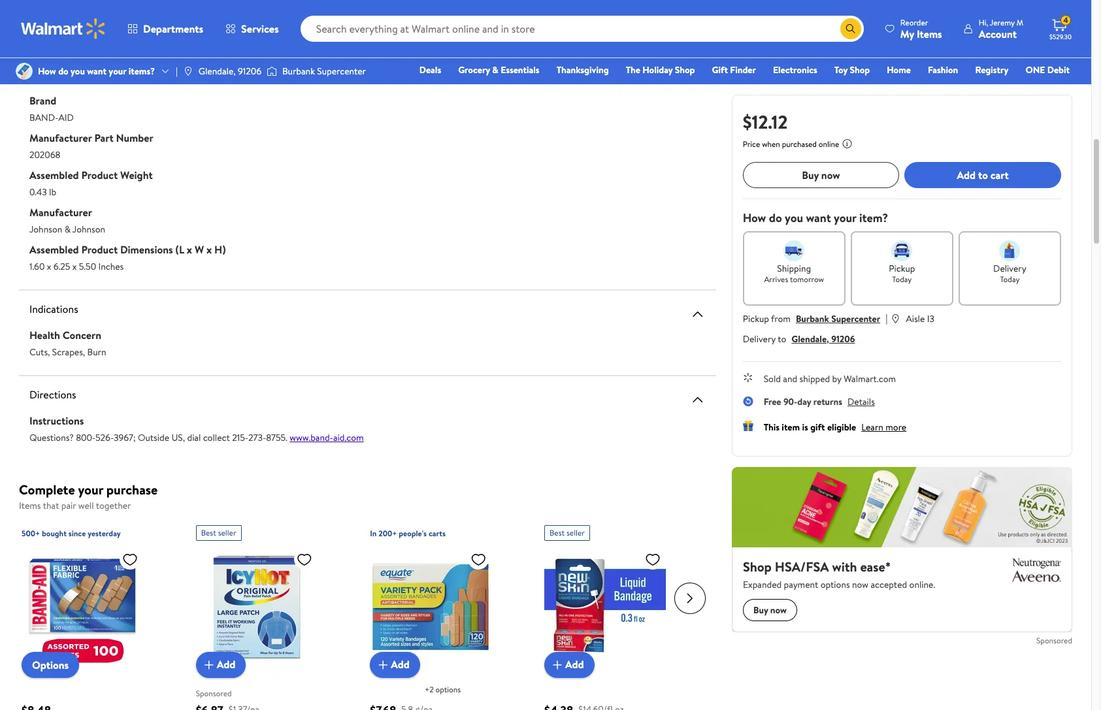 Task type: describe. For each thing, give the bounding box(es) containing it.
www.band-
[[290, 432, 333, 445]]

aid.com
[[333, 432, 364, 445]]

from
[[772, 313, 791, 326]]

2 assembled from the top
[[29, 243, 79, 257]]

0 horizontal spatial 91206
[[238, 65, 262, 78]]

add to favorites list, new-skin liquid bandage, waterproof bandage for scrapes and minor cuts, 0.3 fl oz image
[[645, 552, 661, 568]]

inch
[[127, 2, 143, 15]]

johnson up information.
[[188, 2, 221, 15]]

weight
[[120, 168, 153, 182]]

questions?
[[29, 432, 74, 445]]

delivery today
[[994, 262, 1027, 285]]

the holiday shop link
[[620, 63, 701, 77]]

we aim to show you accurate product information. manufacturers, suppliers and others provide what you see here, and we have not verified it.
[[45, 26, 605, 39]]

specifications image
[[690, 72, 706, 88]]

add to cart
[[958, 168, 1009, 182]]

dimensions
[[120, 243, 173, 257]]

0 vertical spatial &
[[180, 2, 186, 15]]

burbank supercenter button
[[796, 313, 881, 326]]

w
[[195, 243, 204, 257]]

fashion
[[929, 63, 959, 77]]

2 manufacturer from the top
[[29, 205, 92, 220]]

johnson up departments
[[145, 2, 178, 15]]

1 assembled from the top
[[29, 168, 79, 182]]

us,
[[172, 432, 185, 445]]

add for 2nd product group
[[217, 658, 236, 672]]

we
[[516, 26, 527, 39]]

bought
[[42, 528, 67, 539]]

eligible
[[828, 421, 857, 434]]

buy now
[[803, 168, 841, 182]]

+2
[[425, 684, 434, 695]]

outside
[[138, 432, 169, 445]]

product group containing options
[[22, 520, 167, 711]]

hi,
[[979, 17, 989, 28]]

details button
[[848, 396, 876, 409]]

departments
[[143, 22, 203, 36]]

walmart image
[[21, 18, 106, 39]]

glendale, 91206
[[199, 65, 262, 78]]

holiday
[[643, 63, 673, 77]]

90-
[[784, 396, 798, 409]]

add button for +2 options
[[370, 652, 420, 678]]

registry
[[976, 63, 1009, 77]]

www.band-aid.com link
[[290, 432, 364, 445]]

one
[[1026, 63, 1046, 77]]

the
[[626, 63, 641, 77]]

you up intent image for shipping
[[785, 210, 804, 226]]

people's
[[399, 528, 427, 539]]

h)
[[214, 243, 226, 257]]

3 add button from the left
[[545, 652, 595, 678]]

aisle
[[907, 313, 926, 326]]

you left see
[[445, 26, 459, 39]]

your for items?
[[109, 65, 126, 78]]

see
[[462, 26, 475, 39]]

is
[[803, 421, 809, 434]]

cuts,
[[29, 346, 50, 359]]

6.25
[[53, 260, 70, 273]]

home
[[888, 63, 912, 77]]

best for 1st product group from the right
[[550, 527, 565, 539]]

item
[[782, 421, 801, 434]]

learn
[[862, 421, 884, 434]]

gift
[[712, 63, 728, 77]]

grocery & essentials link
[[453, 63, 546, 77]]

gauze
[[251, 2, 276, 15]]

x right 'w'
[[207, 243, 212, 257]]

verified
[[566, 26, 596, 39]]

today for delivery
[[1001, 274, 1020, 285]]

by-
[[106, 2, 118, 15]]

sold and shipped by walmart.com
[[764, 373, 897, 386]]

0 horizontal spatial to
[[76, 26, 85, 39]]

add to favorites list, band-aid brand flexible fabric adhesive bandages, assorted, 100ct image
[[122, 552, 138, 568]]

purpose
[[290, 2, 323, 15]]

1 product from the top
[[81, 168, 118, 182]]

one debit link
[[1020, 63, 1076, 77]]

equate antibacterial assorted bandages variety pack, 120 count image
[[370, 546, 492, 668]]

2 product group from the left
[[196, 520, 342, 711]]

tomorrow
[[791, 274, 825, 285]]

pickup for pickup from burbank supercenter |
[[743, 313, 770, 326]]

1 vertical spatial &
[[493, 63, 499, 77]]

indications
[[29, 302, 78, 317]]

1 vertical spatial |
[[886, 311, 888, 326]]

returns
[[814, 396, 843, 409]]

shipped
[[800, 373, 831, 386]]

add for 1st product group from the right
[[566, 658, 584, 672]]

this item is gift eligible learn more
[[764, 421, 907, 434]]

toy shop link
[[829, 63, 876, 77]]

inches
[[98, 260, 124, 273]]

delivery for to
[[743, 333, 776, 346]]

$529.30
[[1050, 32, 1072, 41]]

day
[[798, 396, 812, 409]]

how do you want your item?
[[743, 210, 889, 226]]

want for items?
[[87, 65, 107, 78]]

item?
[[860, 210, 889, 226]]

buy
[[803, 168, 819, 182]]

accurate
[[126, 26, 160, 39]]

1 manufacturer from the top
[[29, 131, 92, 145]]

Walmart Site-Wide search field
[[301, 16, 864, 42]]

0 vertical spatial glendale,
[[199, 65, 236, 78]]

to for delivery to glendale, 91206
[[778, 333, 787, 346]]

add for 3rd product group from left
[[391, 658, 410, 672]]

grocery & essentials
[[459, 63, 540, 77]]

finder
[[731, 63, 757, 77]]

health
[[29, 328, 60, 343]]

band-
[[29, 111, 58, 124]]

x right "(l"
[[187, 243, 192, 257]]

specifications
[[29, 67, 92, 82]]

your inside "complete your purchase items that pair well together"
[[78, 481, 103, 499]]

thanksgiving
[[557, 63, 609, 77]]

complete
[[19, 481, 75, 499]]

arrives
[[765, 274, 789, 285]]

part
[[94, 131, 114, 145]]

grocery
[[459, 63, 490, 77]]

items inside "complete your purchase items that pair well together"
[[19, 500, 41, 513]]

add to cart image for +2 options
[[376, 658, 391, 673]]

1 vertical spatial glendale,
[[792, 333, 830, 346]]

deals
[[420, 63, 442, 77]]

aisle i3
[[907, 313, 935, 326]]

intent image for pickup image
[[892, 241, 913, 262]]

add to cart image for sponsored
[[201, 658, 217, 673]]

together
[[96, 500, 131, 513]]

delivery for today
[[994, 262, 1027, 275]]

essentials
[[501, 63, 540, 77]]

Search search field
[[301, 16, 864, 42]]

reorder
[[901, 17, 929, 28]]

4 product group from the left
[[545, 520, 690, 711]]

today for pickup
[[893, 274, 912, 285]]

learn more button
[[862, 421, 907, 434]]

dressings
[[325, 2, 363, 15]]

sterile
[[223, 2, 249, 15]]

1 shop from the left
[[675, 63, 695, 77]]

supercenter inside pickup from burbank supercenter |
[[832, 313, 881, 326]]



Task type: locate. For each thing, give the bounding box(es) containing it.
| left the aisle
[[886, 311, 888, 326]]

1 horizontal spatial items
[[917, 26, 943, 41]]

0 horizontal spatial shop
[[675, 63, 695, 77]]

supercenter
[[317, 65, 366, 78], [832, 313, 881, 326]]

add button for sponsored
[[196, 652, 246, 678]]

2 horizontal spatial &
[[493, 63, 499, 77]]

and left we
[[500, 26, 514, 39]]

pickup inside pickup from burbank supercenter |
[[743, 313, 770, 326]]

273-
[[248, 432, 266, 445]]

you
[[109, 26, 124, 39], [445, 26, 459, 39], [71, 65, 85, 78], [785, 210, 804, 226]]

800-
[[76, 432, 96, 445]]

shop
[[675, 63, 695, 77], [850, 63, 871, 77]]

and left others
[[348, 26, 362, 39]]

1 vertical spatial manufacturer
[[29, 205, 92, 220]]

0 horizontal spatial how
[[38, 65, 56, 78]]

add to cart image
[[201, 658, 217, 673], [376, 658, 391, 673]]

to inside button
[[979, 168, 989, 182]]

1 vertical spatial burbank
[[796, 313, 830, 326]]

0 horizontal spatial pickup
[[743, 313, 770, 326]]

search icon image
[[846, 24, 857, 34]]

2- right "ten"
[[98, 2, 106, 15]]

$12.12
[[743, 109, 788, 135]]

indications image
[[690, 307, 706, 322]]

items
[[917, 26, 943, 41], [19, 500, 41, 513]]

pickup left from
[[743, 313, 770, 326]]

icy hot original muscle & joint pain relief back patch with menthol (large) 5ct image
[[196, 546, 318, 668]]

all
[[278, 2, 288, 15]]

 image for how do you want your items?
[[16, 63, 33, 80]]

2 horizontal spatial and
[[784, 373, 798, 386]]

1 vertical spatial your
[[834, 210, 857, 226]]

best for 2nd product group
[[201, 527, 216, 539]]

2 product from the top
[[81, 243, 118, 257]]

thanksgiving link
[[551, 63, 615, 77]]

0 horizontal spatial your
[[78, 481, 103, 499]]

1 seller from the left
[[218, 527, 236, 539]]

2 vertical spatial &
[[64, 223, 71, 236]]

electronics link
[[768, 63, 824, 77]]

your for item?
[[834, 210, 857, 226]]

 image down product in the left top of the page
[[183, 66, 193, 77]]

price
[[743, 139, 761, 150]]

next slide for complete your purchase list image
[[675, 583, 706, 614]]

and right sold
[[784, 373, 798, 386]]

2 2- from the left
[[118, 2, 127, 15]]

information.
[[196, 26, 246, 39]]

shop right the holiday
[[675, 63, 695, 77]]

today down "intent image for delivery"
[[1001, 274, 1020, 285]]

 image up brand
[[16, 63, 33, 80]]

we
[[45, 26, 57, 39]]

1 horizontal spatial sponsored
[[1037, 636, 1073, 647]]

0 horizontal spatial add button
[[196, 652, 246, 678]]

well
[[78, 500, 94, 513]]

0 horizontal spatial want
[[87, 65, 107, 78]]

m
[[1017, 17, 1024, 28]]

how for how do you want your items?
[[38, 65, 56, 78]]

product
[[162, 26, 194, 39]]

2 best seller from the left
[[550, 527, 585, 539]]

1 vertical spatial pickup
[[743, 313, 770, 326]]

instructions
[[29, 414, 84, 428]]

burbank down manufacturers,
[[283, 65, 315, 78]]

when
[[763, 139, 781, 150]]

to down from
[[778, 333, 787, 346]]

to left cart
[[979, 168, 989, 182]]

0 vertical spatial manufacturer
[[29, 131, 92, 145]]

0 horizontal spatial  image
[[16, 63, 33, 80]]

manufacturer down the lb
[[29, 205, 92, 220]]

2 vertical spatial your
[[78, 481, 103, 499]]

glendale, down information.
[[199, 65, 236, 78]]

0 horizontal spatial sponsored
[[196, 689, 232, 700]]

supercenter down suppliers
[[317, 65, 366, 78]]

your left item? on the right top
[[834, 210, 857, 226]]

intent image for shipping image
[[784, 241, 805, 262]]

1 best from the left
[[201, 527, 216, 539]]

0 horizontal spatial do
[[58, 65, 68, 78]]

2 best from the left
[[550, 527, 565, 539]]

seller for 1st product group from the right
[[567, 527, 585, 539]]

1 horizontal spatial glendale,
[[792, 333, 830, 346]]

1 best seller from the left
[[201, 527, 236, 539]]

home link
[[882, 63, 917, 77]]

burbank inside pickup from burbank supercenter |
[[796, 313, 830, 326]]

1 horizontal spatial add button
[[370, 652, 420, 678]]

2 seller from the left
[[567, 527, 585, 539]]

it.
[[598, 26, 605, 39]]

product group
[[22, 520, 167, 711], [196, 520, 342, 711], [370, 520, 516, 711], [545, 520, 690, 711]]

1 vertical spatial assembled
[[29, 243, 79, 257]]

2 today from the left
[[1001, 274, 1020, 285]]

items inside reorder my items
[[917, 26, 943, 41]]

500+ bought since yesterday
[[22, 528, 121, 539]]

0 horizontal spatial |
[[176, 65, 178, 78]]

electronics
[[774, 63, 818, 77]]

2 horizontal spatial your
[[834, 210, 857, 226]]

2 add to cart image from the left
[[376, 658, 391, 673]]

product
[[81, 168, 118, 182], [81, 243, 118, 257]]

pickup down intent image for pickup
[[889, 262, 916, 275]]

intent image for delivery image
[[1000, 241, 1021, 262]]

0 vertical spatial to
[[76, 26, 85, 39]]

1 vertical spatial how
[[743, 210, 767, 226]]

0 vertical spatial delivery
[[994, 262, 1027, 275]]

new-skin liquid bandage, waterproof bandage for scrapes and minor cuts, 0.3 fl oz image
[[545, 546, 666, 668]]

provide
[[392, 26, 421, 39]]

today inside the pickup today
[[893, 274, 912, 285]]

1 horizontal spatial want
[[807, 210, 832, 226]]

reorder my items
[[901, 17, 943, 41]]

departments button
[[116, 13, 215, 44]]

0 vertical spatial want
[[87, 65, 107, 78]]

by
[[833, 373, 842, 386]]

0 vertical spatial your
[[109, 65, 126, 78]]

1 vertical spatial to
[[979, 168, 989, 182]]

8755.
[[266, 432, 288, 445]]

today inside delivery today
[[1001, 274, 1020, 285]]

1 horizontal spatial do
[[770, 210, 783, 226]]

0 vertical spatial sponsored
[[1037, 636, 1073, 647]]

2 horizontal spatial to
[[979, 168, 989, 182]]

0 vertical spatial pickup
[[889, 262, 916, 275]]

how for how do you want your item?
[[743, 210, 767, 226]]

online
[[819, 139, 840, 150]]

details
[[848, 396, 876, 409]]

want down show
[[87, 65, 107, 78]]

johnson up 5.50
[[72, 223, 105, 236]]

1 horizontal spatial how
[[743, 210, 767, 226]]

+2 options
[[425, 684, 461, 695]]

brand band-aid manufacturer part number 202068 assembled product weight 0.43 lb manufacturer johnson & johnson assembled product dimensions (l x w x h) 1.60 x 6.25 x 5.50 inches
[[29, 94, 226, 273]]

lb
[[49, 186, 56, 199]]

ten
[[82, 2, 95, 15]]

add to favorites list, equate antibacterial assorted bandages variety pack, 120 count image
[[471, 552, 487, 568]]

pickup for pickup today
[[889, 262, 916, 275]]

4
[[1064, 15, 1069, 26]]

1 horizontal spatial seller
[[567, 527, 585, 539]]

since
[[68, 528, 86, 539]]

burbank supercenter
[[283, 65, 366, 78]]

1 add button from the left
[[196, 652, 246, 678]]

you down aim
[[71, 65, 85, 78]]

shop right toy
[[850, 63, 871, 77]]

delivery down from
[[743, 333, 776, 346]]

how up brand
[[38, 65, 56, 78]]

services button
[[215, 13, 290, 44]]

pair
[[61, 500, 76, 513]]

shipping arrives tomorrow
[[765, 262, 825, 285]]

 image for glendale, 91206
[[183, 66, 193, 77]]

band-aid brand flexible fabric adhesive bandages, assorted, 100ct image
[[22, 546, 143, 668]]

0 vertical spatial do
[[58, 65, 68, 78]]

1 horizontal spatial burbank
[[796, 313, 830, 326]]

0 vertical spatial burbank
[[283, 65, 315, 78]]

how up arrives
[[743, 210, 767, 226]]

1 vertical spatial 91206
[[832, 333, 856, 346]]

1 horizontal spatial delivery
[[994, 262, 1027, 275]]

options link
[[22, 652, 79, 678]]

free
[[764, 396, 782, 409]]

1 product group from the left
[[22, 520, 167, 711]]

glendale, down pickup from burbank supercenter |
[[792, 333, 830, 346]]

& inside brand band-aid manufacturer part number 202068 assembled product weight 0.43 lb manufacturer johnson & johnson assembled product dimensions (l x w x h) 1.60 x 6.25 x 5.50 inches
[[64, 223, 71, 236]]

1 vertical spatial product
[[81, 243, 118, 257]]

0 horizontal spatial best
[[201, 527, 216, 539]]

product left weight
[[81, 168, 118, 182]]

legal information image
[[843, 139, 853, 149]]

 image
[[267, 65, 277, 78]]

gifting made easy image
[[743, 421, 754, 432]]

complete your purchase items that pair well together
[[19, 481, 158, 513]]

pickup from burbank supercenter |
[[743, 311, 888, 326]]

glendale, 91206 button
[[792, 333, 856, 346]]

1 horizontal spatial today
[[1001, 274, 1020, 285]]

sponsored
[[1037, 636, 1073, 647], [196, 689, 232, 700]]

0 vertical spatial product
[[81, 168, 118, 182]]

x right 1.60
[[47, 260, 51, 273]]

2 shop from the left
[[850, 63, 871, 77]]

delivery down "intent image for delivery"
[[994, 262, 1027, 275]]

x
[[187, 243, 192, 257], [207, 243, 212, 257], [47, 260, 51, 273], [72, 260, 77, 273]]

91206 down the burbank supercenter button
[[832, 333, 856, 346]]

in 200+ people's carts
[[370, 528, 446, 539]]

manufacturer down aid
[[29, 131, 92, 145]]

1 vertical spatial delivery
[[743, 333, 776, 346]]

1 horizontal spatial best seller
[[550, 527, 585, 539]]

do for how do you want your items?
[[58, 65, 68, 78]]

1 horizontal spatial  image
[[183, 66, 193, 77]]

deals link
[[414, 63, 447, 77]]

2 horizontal spatial add button
[[545, 652, 595, 678]]

your left items?
[[109, 65, 126, 78]]

concern
[[63, 328, 101, 343]]

supercenter up the glendale, 91206 button in the top of the page
[[832, 313, 881, 326]]

1 horizontal spatial to
[[778, 333, 787, 346]]

 image
[[16, 63, 33, 80], [183, 66, 193, 77]]

500+
[[22, 528, 40, 539]]

services
[[241, 22, 279, 36]]

assembled up the 6.25
[[29, 243, 79, 257]]

best seller for 2nd product group
[[201, 527, 236, 539]]

0 horizontal spatial and
[[348, 26, 362, 39]]

& up the 6.25
[[64, 223, 71, 236]]

0 horizontal spatial today
[[893, 274, 912, 285]]

0 vertical spatial |
[[176, 65, 178, 78]]

walmart+
[[1031, 82, 1070, 95]]

instructions questions?  800-526-3967; outside us, dial collect 215-273-8755. www.band-aid.com
[[29, 414, 364, 445]]

to for add to cart
[[979, 168, 989, 182]]

manufacturers,
[[248, 26, 308, 39]]

0 horizontal spatial seller
[[218, 527, 236, 539]]

0 horizontal spatial best seller
[[201, 527, 236, 539]]

you right show
[[109, 26, 124, 39]]

have
[[529, 26, 548, 39]]

1 horizontal spatial best
[[550, 527, 565, 539]]

0 horizontal spatial supercenter
[[317, 65, 366, 78]]

1 add to cart image from the left
[[201, 658, 217, 673]]

0 vertical spatial how
[[38, 65, 56, 78]]

1 horizontal spatial add to cart image
[[376, 658, 391, 673]]

2 vertical spatial to
[[778, 333, 787, 346]]

collect
[[203, 432, 230, 445]]

items right "my"
[[917, 26, 943, 41]]

0 vertical spatial 91206
[[238, 65, 262, 78]]

|
[[176, 65, 178, 78], [886, 311, 888, 326]]

1 horizontal spatial pickup
[[889, 262, 916, 275]]

sold
[[764, 373, 781, 386]]

add to cart image
[[550, 658, 566, 673]]

1 vertical spatial do
[[770, 210, 783, 226]]

526-
[[96, 432, 114, 445]]

gift finder
[[712, 63, 757, 77]]

0 horizontal spatial &
[[64, 223, 71, 236]]

1 vertical spatial supercenter
[[832, 313, 881, 326]]

0 horizontal spatial glendale,
[[199, 65, 236, 78]]

1 horizontal spatial and
[[500, 26, 514, 39]]

seller for 2nd product group
[[218, 527, 236, 539]]

2- up accurate
[[118, 2, 127, 15]]

& right grocery
[[493, 63, 499, 77]]

0 vertical spatial assembled
[[29, 168, 79, 182]]

1 horizontal spatial |
[[886, 311, 888, 326]]

best seller for 1st product group from the right
[[550, 527, 585, 539]]

1 horizontal spatial 91206
[[832, 333, 856, 346]]

1 horizontal spatial supercenter
[[832, 313, 881, 326]]

brand
[[29, 94, 56, 108]]

product up inches
[[81, 243, 118, 257]]

want down buy now button
[[807, 210, 832, 226]]

this
[[764, 421, 780, 434]]

| right items?
[[176, 65, 178, 78]]

0 horizontal spatial 2-
[[98, 2, 106, 15]]

toy shop
[[835, 63, 871, 77]]

0 vertical spatial items
[[917, 26, 943, 41]]

1 vertical spatial items
[[19, 500, 41, 513]]

your up well
[[78, 481, 103, 499]]

91206 down services dropdown button
[[238, 65, 262, 78]]

yesterday
[[88, 528, 121, 539]]

burbank up the glendale, 91206 button in the top of the page
[[796, 313, 830, 326]]

do down aim
[[58, 65, 68, 78]]

purchased
[[783, 139, 817, 150]]

add
[[958, 168, 976, 182], [217, 658, 236, 672], [391, 658, 410, 672], [566, 658, 584, 672]]

directions image
[[690, 392, 706, 408]]

items?
[[129, 65, 155, 78]]

1 today from the left
[[893, 274, 912, 285]]

do for how do you want your item?
[[770, 210, 783, 226]]

best seller
[[201, 527, 236, 539], [550, 527, 585, 539]]

0 horizontal spatial burbank
[[283, 65, 315, 78]]

dial
[[187, 432, 201, 445]]

x right the 6.25
[[72, 260, 77, 273]]

202068
[[29, 148, 60, 162]]

3 product group from the left
[[370, 520, 516, 711]]

0 horizontal spatial add to cart image
[[201, 658, 217, 673]]

johnson down the lb
[[29, 223, 62, 236]]

today down intent image for pickup
[[893, 274, 912, 285]]

1 vertical spatial sponsored
[[196, 689, 232, 700]]

& up departments
[[180, 2, 186, 15]]

one debit walmart+
[[1026, 63, 1070, 95]]

what
[[424, 26, 443, 39]]

200+
[[379, 528, 397, 539]]

0 horizontal spatial items
[[19, 500, 41, 513]]

1 horizontal spatial &
[[180, 2, 186, 15]]

1 horizontal spatial shop
[[850, 63, 871, 77]]

to right aim
[[76, 26, 85, 39]]

add to favorites list, icy hot original muscle & joint pain relief back patch with menthol (large) 5ct image
[[297, 552, 312, 568]]

0 horizontal spatial delivery
[[743, 333, 776, 346]]

1 vertical spatial want
[[807, 210, 832, 226]]

1 horizontal spatial your
[[109, 65, 126, 78]]

want for item?
[[807, 210, 832, 226]]

do up shipping
[[770, 210, 783, 226]]

items left that
[[19, 500, 41, 513]]

&
[[180, 2, 186, 15], [493, 63, 499, 77], [64, 223, 71, 236]]

assembled up the lb
[[29, 168, 79, 182]]

1 2- from the left
[[98, 2, 106, 15]]

options
[[32, 658, 69, 673]]

1 horizontal spatial 2-
[[118, 2, 127, 15]]

buy now button
[[743, 162, 900, 188]]

2 add button from the left
[[370, 652, 420, 678]]

options
[[436, 684, 461, 695]]

0 vertical spatial supercenter
[[317, 65, 366, 78]]



Task type: vqa. For each thing, say whether or not it's contained in the screenshot.
the rightmost  image
yes



